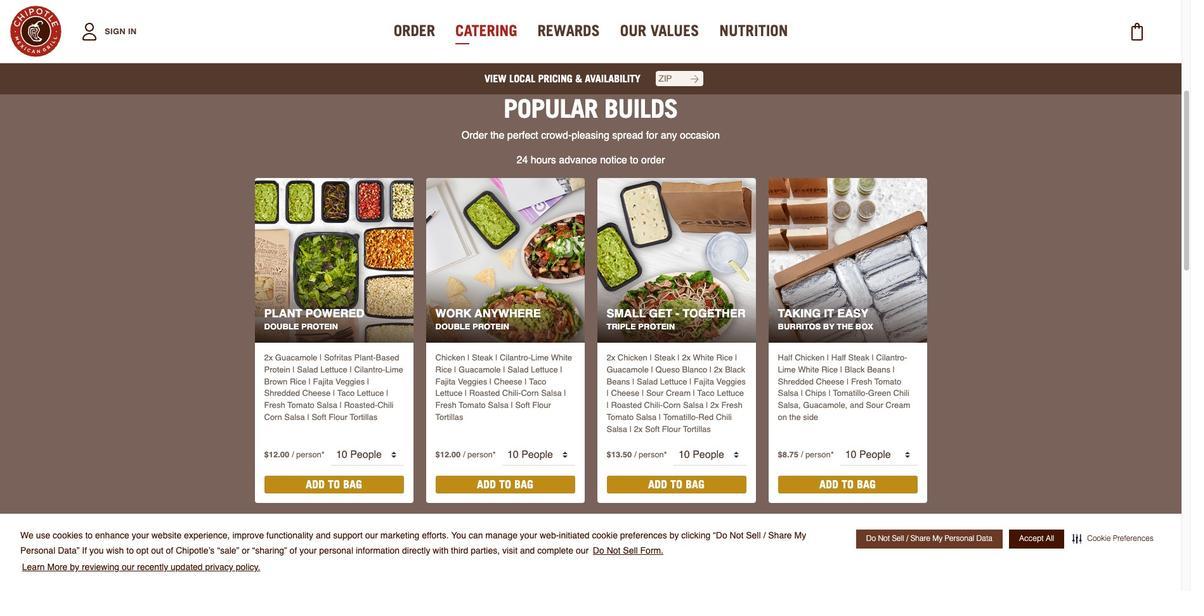 Task type: locate. For each thing, give the bounding box(es) containing it.
do inside button
[[866, 535, 876, 544]]

2 fajita from the left
[[436, 377, 456, 387]]

and right "guacamole,"
[[850, 401, 864, 411]]

data
[[977, 535, 993, 544]]

sell for do not sell / share my personal data
[[892, 535, 905, 544]]

your left web-
[[520, 531, 537, 541]]

lime inside the "half chicken | half steak | cilantro- lime white rice | black beans | shredded cheese | fresh tomato salsa | chips | tomatillo-green chili salsa, guacamole, and sour cream on the side"
[[778, 365, 796, 375]]

0 horizontal spatial order
[[394, 22, 435, 40]]

2 double from the left
[[436, 323, 470, 332]]

1 vertical spatial cream
[[886, 401, 911, 411]]

beans inside 2x chicken | steak | 2x white rice | guacamole | queso blanco | 2x black beans | salad lettuce | fajita veggies | cheese | sour cream | taco lettuce | roasted chili-corn salsa | 2x fresh tomato salsa | tomatillo-red chili salsa | 2x soft flour tortillas
[[607, 377, 630, 387]]

our up information
[[365, 531, 378, 541]]

1 vertical spatial do
[[593, 546, 604, 556]]

2 add to bag from the left
[[477, 478, 534, 492]]

1 vertical spatial sour
[[866, 401, 884, 411]]

chicken inside the "half chicken | half steak | cilantro- lime white rice | black beans | shredded cheese | fresh tomato salsa | chips | tomatillo-green chili salsa, guacamole, and sour cream on the side"
[[795, 354, 825, 363]]

3 to from the left
[[671, 478, 683, 492]]

guacamole up the protein
[[275, 354, 317, 363]]

0 horizontal spatial our
[[122, 563, 135, 573]]

bag
[[343, 478, 362, 492], [515, 478, 534, 492], [686, 478, 705, 492], [857, 478, 876, 492]]

to up if
[[85, 531, 93, 541]]

add to bag button for it
[[778, 477, 918, 494]]

rice
[[717, 354, 733, 363], [436, 365, 452, 375], [822, 365, 838, 375], [290, 377, 306, 387]]

do not sell / share my personal data
[[866, 535, 993, 544]]

queso
[[656, 365, 680, 375]]

rice down work
[[436, 365, 452, 375]]

protein down get
[[638, 323, 675, 332]]

4 to from the left
[[842, 478, 854, 492]]

1 horizontal spatial of
[[290, 546, 297, 556]]

/ for small
[[634, 451, 637, 460]]

0 horizontal spatial not
[[607, 546, 621, 556]]

2 $12.00 from the left
[[436, 451, 461, 460]]

and up personal
[[316, 531, 331, 541]]

chicken
[[436, 354, 465, 363], [618, 354, 648, 363], [795, 354, 825, 363]]

0 vertical spatial tomatillo-
[[833, 389, 868, 399]]

nutrition
[[720, 22, 788, 40]]

add to bag button down $13.50 / person *
[[607, 477, 746, 494]]

white for get
[[693, 354, 714, 363]]

0 horizontal spatial protein
[[301, 323, 338, 332]]

$12.00 / person *
[[264, 451, 325, 460], [436, 451, 496, 460]]

0 horizontal spatial tortillas
[[350, 413, 378, 422]]

$12.00 / person * for plant
[[264, 451, 325, 460]]

personal down use at the bottom left of page
[[20, 546, 55, 556]]

protein inside plant powered double protein
[[301, 323, 338, 332]]

half down burritos
[[778, 354, 793, 363]]

sour
[[646, 389, 664, 399], [866, 401, 884, 411]]

0 vertical spatial do
[[866, 535, 876, 544]]

3 add to bag button from the left
[[607, 477, 746, 494]]

2 $12.00 / person * from the left
[[436, 451, 496, 460]]

double down the plant
[[264, 323, 299, 332]]

4 add to bag button from the left
[[778, 477, 918, 494]]

add to bag button down $8.75 / person *
[[778, 477, 918, 494]]

0 vertical spatial roasted
[[469, 389, 500, 399]]

0 vertical spatial to
[[630, 155, 639, 166]]

soft
[[515, 401, 530, 411], [312, 413, 326, 422], [645, 425, 660, 434]]

2 vertical spatial our
[[122, 563, 135, 573]]

lime down anywhere
[[531, 354, 549, 363]]

1 to from the left
[[328, 478, 340, 492]]

2x up blanco
[[682, 354, 691, 363]]

tortillas inside "chicken | steak | cilantro-lime white rice | guacamole | salad lettuce | fajita veggies | cheese | taco lettuce | roasted chili-corn salsa | fresh tomato salsa | soft flour tortillas"
[[436, 413, 464, 422]]

rice right brown
[[290, 377, 306, 387]]

2x inside 2x guacamole | sofritas plant-based protein | salad lettuce | cilantro-lime brown rice | fajita veggies | shredded cheese | taco lettuce | fresh tomato salsa | roasted-chili corn salsa | soft flour tortillas
[[264, 354, 273, 363]]

not inside button
[[878, 535, 890, 544]]

4 bag from the left
[[857, 478, 876, 492]]

$12.00 for plant
[[264, 451, 289, 460]]

0 horizontal spatial shredded
[[264, 389, 300, 399]]

double inside plant powered double protein
[[264, 323, 299, 332]]

brown
[[264, 377, 288, 387]]

1 horizontal spatial sell
[[746, 531, 761, 541]]

add
[[306, 478, 325, 492], [477, 478, 496, 492], [648, 478, 667, 492], [820, 478, 839, 492]]

sofritas
[[324, 354, 352, 363]]

add to bag
[[306, 478, 362, 492], [477, 478, 534, 492], [648, 478, 705, 492], [820, 478, 876, 492]]

personal inside the we use cookies to enhance your website experience, improve functionality and support our marketing efforts. you can manage your web-initiated cookie preferences by clicking "do not sell / share my personal data" if you wish to opt out of chipotle's "sale" or "sharing" of your personal information directly with third parties, visit and complete our
[[20, 546, 55, 556]]

taco inside 2x guacamole | sofritas plant-based protein | salad lettuce | cilantro-lime brown rice | fajita veggies | shredded cheese | taco lettuce | fresh tomato salsa | roasted-chili corn salsa | soft flour tortillas
[[337, 389, 355, 399]]

beans inside the "half chicken | half steak | cilantro- lime white rice | black beans | shredded cheese | fresh tomato salsa | chips | tomatillo-green chili salsa, guacamole, and sour cream on the side"
[[867, 365, 891, 375]]

salad right the protein
[[297, 365, 318, 375]]

person for it
[[806, 451, 831, 460]]

0 horizontal spatial half
[[778, 354, 793, 363]]

chili right the red
[[716, 413, 732, 422]]

lime inside "chicken | steak | cilantro-lime white rice | guacamole | salad lettuce | fajita veggies | cheese | taco lettuce | roasted chili-corn salsa | fresh tomato salsa | soft flour tortillas"
[[531, 354, 549, 363]]

salad inside "chicken | steak | cilantro-lime white rice | guacamole | salad lettuce | fajita veggies | cheese | taco lettuce | roasted chili-corn salsa | fresh tomato salsa | soft flour tortillas"
[[508, 365, 529, 375]]

3 add to bag from the left
[[648, 478, 705, 492]]

2 * from the left
[[493, 451, 496, 460]]

add for it
[[820, 478, 839, 492]]

add down $8.75 / person *
[[820, 478, 839, 492]]

not inside the we use cookies to enhance your website experience, improve functionality and support our marketing efforts. you can manage your web-initiated cookie preferences by clicking "do not sell / share my personal data" if you wish to opt out of chipotle's "sale" or "sharing" of your personal information directly with third parties, visit and complete our
[[730, 531, 744, 541]]

3 fajita from the left
[[694, 377, 714, 387]]

1 * from the left
[[322, 451, 325, 460]]

our down wish
[[122, 563, 135, 573]]

guacamole down work anywhere double protein
[[459, 365, 501, 375]]

the
[[837, 323, 853, 332]]

catering
[[456, 22, 517, 40]]

1 vertical spatial by
[[670, 531, 679, 541]]

1 vertical spatial beans
[[607, 377, 630, 387]]

steak up queso
[[654, 354, 675, 363]]

by
[[591, 41, 599, 50], [670, 531, 679, 541], [70, 563, 79, 573]]

steak down box
[[849, 354, 870, 363]]

* for get
[[664, 451, 667, 460]]

1 horizontal spatial cream
[[886, 401, 911, 411]]

rice inside 2x guacamole | sofritas plant-based protein | salad lettuce | cilantro-lime brown rice | fajita veggies | shredded cheese | taco lettuce | fresh tomato salsa | roasted-chili corn salsa | soft flour tortillas
[[290, 377, 306, 387]]

sign in button
[[74, 6, 137, 57]]

to for it
[[842, 478, 854, 492]]

tortillas inside 2x guacamole | sofritas plant-based protein | salad lettuce | cilantro-lime brown rice | fajita veggies | shredded cheese | taco lettuce | fresh tomato salsa | roasted-chili corn salsa | soft flour tortillas
[[350, 413, 378, 422]]

my up the single spread image
[[795, 531, 806, 541]]

3 chicken from the left
[[795, 354, 825, 363]]

black down box
[[845, 365, 865, 375]]

protein down powered
[[301, 323, 338, 332]]

guacamole left queso
[[607, 365, 649, 375]]

sell inside button
[[892, 535, 905, 544]]

visit
[[502, 546, 518, 556]]

0 horizontal spatial do
[[593, 546, 604, 556]]

2 horizontal spatial corn
[[663, 401, 681, 411]]

bag for it
[[857, 478, 876, 492]]

cilantro- up green
[[876, 354, 908, 363]]

my left data
[[933, 535, 943, 544]]

your
[[132, 531, 149, 541], [520, 531, 537, 541], [300, 546, 317, 556]]

2 horizontal spatial our
[[576, 546, 589, 556]]

our down initiated at bottom
[[576, 546, 589, 556]]

to for get
[[671, 478, 683, 492]]

chili- inside 2x chicken | steak | 2x white rice | guacamole | queso blanco | 2x black beans | salad lettuce | fajita veggies | cheese | sour cream | taco lettuce | roasted chili-corn salsa | 2x fresh tomato salsa | tomatillo-red chili salsa | 2x soft flour tortillas
[[644, 401, 663, 411]]

0 vertical spatial sour
[[646, 389, 664, 399]]

chicken down "triple"
[[618, 354, 648, 363]]

4 add from the left
[[820, 478, 839, 492]]

cookie preferences
[[1088, 535, 1154, 544]]

not
[[730, 531, 744, 541], [878, 535, 890, 544], [607, 546, 621, 556]]

steak inside "chicken | steak | cilantro-lime white rice | guacamole | salad lettuce | fajita veggies | cheese | taco lettuce | roasted chili-corn salsa | fresh tomato salsa | soft flour tortillas"
[[472, 354, 493, 363]]

cilantro- down anywhere
[[500, 354, 531, 363]]

half chicken | half steak | cilantro- lime white rice | black beans | shredded cheese | fresh tomato salsa | chips | tomatillo-green chili salsa, guacamole, and sour cream on the side
[[778, 354, 911, 422]]

2x up the protein
[[264, 354, 273, 363]]

/ for plant
[[292, 451, 294, 460]]

1 horizontal spatial steak
[[654, 354, 675, 363]]

sell for do not sell form.
[[623, 546, 638, 556]]

guacamole inside "chicken | steak | cilantro-lime white rice | guacamole | salad lettuce | fajita veggies | cheese | taco lettuce | roasted chili-corn salsa | fresh tomato salsa | soft flour tortillas"
[[459, 365, 501, 375]]

0 horizontal spatial roasted
[[469, 389, 500, 399]]

wish
[[106, 546, 124, 556]]

2 horizontal spatial and
[[850, 401, 864, 411]]

triple
[[607, 323, 636, 332]]

0 vertical spatial chili-
[[502, 389, 521, 399]]

1 horizontal spatial and
[[520, 546, 535, 556]]

order inside popular builds order the perfect crowd-pleasing spread for any occasion
[[462, 130, 488, 142]]

1 horizontal spatial sour
[[866, 401, 884, 411]]

lettuce
[[320, 365, 348, 375], [531, 365, 558, 375], [660, 377, 687, 387], [357, 389, 384, 399], [436, 389, 463, 399], [717, 389, 744, 399]]

add to bag up manage
[[477, 478, 534, 492]]

half
[[778, 354, 793, 363], [832, 354, 846, 363]]

rice up chips
[[822, 365, 838, 375]]

add down $13.50 / person *
[[648, 478, 667, 492]]

taking
[[778, 307, 821, 320]]

2x down "triple"
[[607, 354, 616, 363]]

1 add from the left
[[306, 478, 325, 492]]

0 horizontal spatial share
[[768, 531, 792, 541]]

0 horizontal spatial tomatillo-
[[663, 413, 699, 422]]

$12.00 for work
[[436, 451, 461, 460]]

to
[[630, 155, 639, 166], [85, 531, 93, 541], [126, 546, 134, 556]]

corn inside "chicken | steak | cilantro-lime white rice | guacamole | salad lettuce | fajita veggies | cheese | taco lettuce | roasted chili-corn salsa | fresh tomato salsa | soft flour tortillas"
[[521, 389, 539, 399]]

2 horizontal spatial by
[[670, 531, 679, 541]]

your up the opt on the left bottom of page
[[132, 531, 149, 541]]

chili-
[[502, 389, 521, 399], [644, 401, 663, 411]]

lime up salsa,
[[778, 365, 796, 375]]

1 horizontal spatial the
[[790, 413, 801, 422]]

chili down "based"
[[378, 401, 394, 411]]

salsa
[[541, 389, 562, 399], [778, 389, 799, 399], [317, 401, 337, 411], [488, 401, 509, 411], [683, 401, 704, 411], [284, 413, 305, 422], [636, 413, 657, 422], [607, 425, 627, 434]]

* for powered
[[322, 451, 325, 460]]

view local pricing & availability
[[485, 72, 641, 85]]

1 vertical spatial flour
[[329, 413, 348, 422]]

shredded up chips
[[778, 377, 814, 387]]

1 vertical spatial our
[[576, 546, 589, 556]]

reviewing
[[82, 563, 119, 573]]

0 horizontal spatial cilantro-
[[354, 365, 385, 375]]

1 bag from the left
[[343, 478, 362, 492]]

0 horizontal spatial fajita
[[313, 377, 333, 387]]

/ for work
[[463, 451, 465, 460]]

1 horizontal spatial chili-
[[644, 401, 663, 411]]

1 $12.00 from the left
[[264, 451, 289, 460]]

1 vertical spatial and
[[316, 531, 331, 541]]

chicken for taking it easy
[[795, 354, 825, 363]]

1 vertical spatial chili
[[378, 401, 394, 411]]

1 horizontal spatial share
[[911, 535, 931, 544]]

beans down "triple"
[[607, 377, 630, 387]]

0 horizontal spatial $12.00
[[264, 451, 289, 460]]

0 vertical spatial beans
[[867, 365, 891, 375]]

black right blanco
[[725, 365, 745, 375]]

4 * from the left
[[831, 451, 834, 460]]

0 horizontal spatial veggies
[[336, 377, 365, 387]]

directly
[[402, 546, 430, 556]]

3 protein from the left
[[638, 323, 675, 332]]

protein inside work anywhere double protein
[[473, 323, 509, 332]]

tomatillo- up "guacamole,"
[[833, 389, 868, 399]]

cheese inside the "half chicken | half steak | cilantro- lime white rice | black beans | shredded cheese | fresh tomato salsa | chips | tomatillo-green chili salsa, guacamole, and sour cream on the side"
[[816, 377, 845, 387]]

1 black from the left
[[725, 365, 745, 375]]

add to bag up support
[[306, 478, 362, 492]]

personal inside the do not sell / share my personal data button
[[945, 535, 975, 544]]

small
[[607, 307, 646, 320]]

lime
[[531, 354, 549, 363], [385, 365, 403, 375], [778, 365, 796, 375]]

tomatillo- inside 2x chicken | steak | 2x white rice | guacamole | queso blanco | 2x black beans | salad lettuce | fajita veggies | cheese | sour cream | taco lettuce | roasted chili-corn salsa | 2x fresh tomato salsa | tomatillo-red chili salsa | 2x soft flour tortillas
[[663, 413, 699, 422]]

not for do not sell form.
[[607, 546, 621, 556]]

2 to from the left
[[499, 478, 511, 492]]

0 horizontal spatial double
[[264, 323, 299, 332]]

of right out at the left bottom of the page
[[166, 546, 173, 556]]

it
[[824, 307, 834, 320]]

do not sell form. link
[[591, 543, 665, 560]]

salad down queso
[[637, 377, 658, 387]]

3 add from the left
[[648, 478, 667, 492]]

website
[[151, 531, 182, 541]]

we
[[20, 531, 33, 541]]

& right *pricing
[[530, 41, 535, 50]]

0 horizontal spatial black
[[725, 365, 745, 375]]

2 horizontal spatial taco
[[698, 389, 715, 399]]

third
[[451, 546, 468, 556]]

fresh inside 2x guacamole | sofritas plant-based protein | salad lettuce | cilantro-lime brown rice | fajita veggies | shredded cheese | taco lettuce | fresh tomato salsa | roasted-chili corn salsa | soft flour tortillas
[[264, 401, 285, 411]]

web-
[[540, 531, 559, 541]]

"do
[[713, 531, 728, 541]]

advance
[[559, 155, 597, 166]]

1 horizontal spatial do
[[866, 535, 876, 544]]

lime inside 2x guacamole | sofritas plant-based protein | salad lettuce | cilantro-lime brown rice | fajita veggies | shredded cheese | taco lettuce | fresh tomato salsa | roasted-chili corn salsa | soft flour tortillas
[[385, 365, 403, 375]]

2 steak from the left
[[654, 354, 675, 363]]

0 horizontal spatial and
[[316, 531, 331, 541]]

add for anywhere
[[477, 478, 496, 492]]

1 add to bag from the left
[[306, 478, 362, 492]]

guacamole for small get - together
[[607, 365, 649, 375]]

by left clicking
[[670, 531, 679, 541]]

clicking
[[682, 531, 711, 541]]

1 $12.00 / person * from the left
[[264, 451, 325, 460]]

add up can at the left of the page
[[477, 478, 496, 492]]

0 horizontal spatial sell
[[623, 546, 638, 556]]

chicken inside 2x chicken | steak | 2x white rice | guacamole | queso blanco | 2x black beans | salad lettuce | fajita veggies | cheese | sour cream | taco lettuce | roasted chili-corn salsa | 2x fresh tomato salsa | tomatillo-red chili salsa | 2x soft flour tortillas
[[618, 354, 648, 363]]

double down work
[[436, 323, 470, 332]]

cheese inside "chicken | steak | cilantro-lime white rice | guacamole | salad lettuce | fajita veggies | cheese | taco lettuce | roasted chili-corn salsa | fresh tomato salsa | soft flour tortillas"
[[494, 377, 523, 387]]

tomatillo- inside the "half chicken | half steak | cilantro- lime white rice | black beans | shredded cheese | fresh tomato salsa | chips | tomatillo-green chili salsa, guacamole, and sour cream on the side"
[[833, 389, 868, 399]]

white inside "chicken | steak | cilantro-lime white rice | guacamole | salad lettuce | fajita veggies | cheese | taco lettuce | roasted chili-corn salsa | fresh tomato salsa | soft flour tortillas"
[[551, 354, 572, 363]]

0 vertical spatial order
[[394, 22, 435, 40]]

protein down anywhere
[[473, 323, 509, 332]]

easy
[[838, 307, 869, 320]]

*pricing
[[502, 41, 528, 50]]

half down "the"
[[832, 354, 846, 363]]

$8.75
[[778, 451, 799, 460]]

by right more
[[70, 563, 79, 573]]

2 horizontal spatial tortillas
[[683, 425, 711, 434]]

0 vertical spatial our
[[365, 531, 378, 541]]

0 vertical spatial corn
[[521, 389, 539, 399]]

1 double from the left
[[264, 323, 299, 332]]

share inside the we use cookies to enhance your website experience, improve functionality and support our marketing efforts. you can manage your web-initiated cookie preferences by clicking "do not sell / share my personal data" if you wish to opt out of chipotle's "sale" or "sharing" of your personal information directly with third parties, visit and complete our
[[768, 531, 792, 541]]

$8.75 / person *
[[778, 451, 834, 460]]

sour down queso
[[646, 389, 664, 399]]

add to bag button for powered
[[264, 477, 404, 494]]

cream down queso
[[666, 389, 691, 399]]

guacamole inside 2x chicken | steak | 2x white rice | guacamole | queso blanco | 2x black beans | salad lettuce | fajita veggies | cheese | sour cream | taco lettuce | roasted chili-corn salsa | 2x fresh tomato salsa | tomatillo-red chili salsa | 2x soft flour tortillas
[[607, 365, 649, 375]]

share inside button
[[911, 535, 931, 544]]

0 horizontal spatial cream
[[666, 389, 691, 399]]

1 vertical spatial roasted
[[611, 401, 642, 411]]

cream
[[666, 389, 691, 399], [886, 401, 911, 411]]

2 person from the left
[[468, 451, 493, 460]]

0 vertical spatial &
[[530, 41, 535, 50]]

and
[[850, 401, 864, 411], [316, 531, 331, 541], [520, 546, 535, 556]]

0 horizontal spatial availability
[[537, 41, 572, 50]]

guacamole
[[275, 354, 317, 363], [459, 365, 501, 375], [607, 365, 649, 375]]

tortillas
[[350, 413, 378, 422], [436, 413, 464, 422], [683, 425, 711, 434]]

& right pricing
[[576, 72, 582, 85]]

add to bag button up support
[[264, 477, 404, 494]]

1 horizontal spatial half
[[832, 354, 846, 363]]

4 add to bag from the left
[[820, 478, 876, 492]]

add to bag down $13.50 / person *
[[648, 478, 705, 492]]

fajita
[[313, 377, 333, 387], [436, 377, 456, 387], [694, 377, 714, 387]]

1 vertical spatial order
[[462, 130, 488, 142]]

cookie preferences link
[[1070, 530, 1157, 550]]

fresh inside "chicken | steak | cilantro-lime white rice | guacamole | salad lettuce | fajita veggies | cheese | taco lettuce | roasted chili-corn salsa | fresh tomato salsa | soft flour tortillas"
[[436, 401, 457, 411]]

fajita inside 2x guacamole | sofritas plant-based protein | salad lettuce | cilantro-lime brown rice | fajita veggies | shredded cheese | taco lettuce | fresh tomato salsa | roasted-chili corn salsa | soft flour tortillas
[[313, 377, 333, 387]]

double inside work anywhere double protein
[[436, 323, 470, 332]]

*
[[322, 451, 325, 460], [493, 451, 496, 460], [664, 451, 667, 460], [831, 451, 834, 460]]

0 horizontal spatial of
[[166, 546, 173, 556]]

3 bag from the left
[[686, 478, 705, 492]]

1 horizontal spatial &
[[576, 72, 582, 85]]

1 protein from the left
[[301, 323, 338, 332]]

1 horizontal spatial shredded
[[778, 377, 814, 387]]

chili inside 2x chicken | steak | 2x white rice | guacamole | queso blanco | 2x black beans | salad lettuce | fajita veggies | cheese | sour cream | taco lettuce | roasted chili-corn salsa | 2x fresh tomato salsa | tomatillo-red chili salsa | 2x soft flour tortillas
[[716, 413, 732, 422]]

bag image
[[1122, 16, 1153, 47]]

cilantro- inside "chicken | steak | cilantro-lime white rice | guacamole | salad lettuce | fajita veggies | cheese | taco lettuce | roasted chili-corn salsa | fresh tomato salsa | soft flour tortillas"
[[500, 354, 531, 363]]

corn inside 2x chicken | steak | 2x white rice | guacamole | queso blanco | 2x black beans | salad lettuce | fajita veggies | cheese | sour cream | taco lettuce | roasted chili-corn salsa | 2x fresh tomato salsa | tomatillo-red chili salsa | 2x soft flour tortillas
[[663, 401, 681, 411]]

chicken down work
[[436, 354, 465, 363]]

sour down green
[[866, 401, 884, 411]]

add up functionality
[[306, 478, 325, 492]]

my inside the we use cookies to enhance your website experience, improve functionality and support our marketing efforts. you can manage your web-initiated cookie preferences by clicking "do not sell / share my personal data" if you wish to opt out of chipotle's "sale" or "sharing" of your personal information directly with third parties, visit and complete our
[[795, 531, 806, 541]]

share
[[768, 531, 792, 541], [911, 535, 931, 544]]

add to bag button for anywhere
[[436, 477, 575, 494]]

add to bag for anywhere
[[477, 478, 534, 492]]

2x guacamole | sofritas plant-based protein | salad lettuce | cilantro-lime brown rice | fajita veggies | shredded cheese | taco lettuce | fresh tomato salsa | roasted-chili corn salsa | soft flour tortillas
[[264, 354, 403, 422]]

plant-
[[354, 354, 376, 363]]

1 horizontal spatial salad
[[508, 365, 529, 375]]

cream down green
[[886, 401, 911, 411]]

the inside the "half chicken | half steak | cilantro- lime white rice | black beans | shredded cheese | fresh tomato salsa | chips | tomatillo-green chili salsa, guacamole, and sour cream on the side"
[[790, 413, 801, 422]]

personal left data
[[945, 535, 975, 544]]

and right visit
[[520, 546, 535, 556]]

steak down work anywhere double protein
[[472, 354, 493, 363]]

2x up the red
[[711, 401, 719, 411]]

by right vary
[[591, 41, 599, 50]]

manage
[[486, 531, 518, 541]]

1 horizontal spatial roasted
[[611, 401, 642, 411]]

chipotle's
[[176, 546, 215, 556]]

preferences
[[620, 531, 667, 541]]

to for anywhere
[[499, 478, 511, 492]]

salad down anywhere
[[508, 365, 529, 375]]

1 horizontal spatial soft
[[515, 401, 530, 411]]

sour inside 2x chicken | steak | 2x white rice | guacamole | queso blanco | 2x black beans | salad lettuce | fajita veggies | cheese | sour cream | taco lettuce | roasted chili-corn salsa | 2x fresh tomato salsa | tomatillo-red chili salsa | 2x soft flour tortillas
[[646, 389, 664, 399]]

chili inside the "half chicken | half steak | cilantro- lime white rice | black beans | shredded cheese | fresh tomato salsa | chips | tomatillo-green chili salsa, guacamole, and sour cream on the side"
[[894, 389, 910, 399]]

notice
[[600, 155, 627, 166]]

3 person from the left
[[639, 451, 664, 460]]

$12.00
[[264, 451, 289, 460], [436, 451, 461, 460]]

2 bag from the left
[[515, 478, 534, 492]]

0 vertical spatial cream
[[666, 389, 691, 399]]

chicken | steak | cilantro-lime white rice | guacamole | salad lettuce | fajita veggies | cheese | taco lettuce | roasted chili-corn salsa | fresh tomato salsa | soft flour tortillas
[[436, 354, 572, 422]]

0 vertical spatial chili
[[894, 389, 910, 399]]

0 horizontal spatial chicken
[[436, 354, 465, 363]]

to left order
[[630, 155, 639, 166]]

taking it easy burritos by the box
[[778, 307, 874, 332]]

opt
[[136, 546, 149, 556]]

2 of from the left
[[290, 546, 297, 556]]

0 horizontal spatial chili-
[[502, 389, 521, 399]]

2 protein from the left
[[473, 323, 509, 332]]

shredded down brown
[[264, 389, 300, 399]]

1 chicken from the left
[[436, 354, 465, 363]]

1 horizontal spatial white
[[693, 354, 714, 363]]

rice down together on the right bottom of page
[[717, 354, 733, 363]]

1 of from the left
[[166, 546, 173, 556]]

1 person from the left
[[296, 451, 322, 460]]

add to bag down $8.75 / person *
[[820, 478, 876, 492]]

initiated
[[559, 531, 590, 541]]

2 add to bag button from the left
[[436, 477, 575, 494]]

2 chicken from the left
[[618, 354, 648, 363]]

lime down "based"
[[385, 365, 403, 375]]

cilantro- down plant-
[[354, 365, 385, 375]]

availability down location.
[[585, 72, 641, 85]]

any
[[661, 130, 677, 142]]

white for anywhere
[[551, 354, 572, 363]]

1 horizontal spatial tortillas
[[436, 413, 464, 422]]

2 horizontal spatial sell
[[892, 535, 905, 544]]

hours
[[531, 155, 556, 166]]

3 steak from the left
[[849, 354, 870, 363]]

tomatillo- down queso
[[663, 413, 699, 422]]

of down functionality
[[290, 546, 297, 556]]

the right the on
[[790, 413, 801, 422]]

the left perfect
[[491, 130, 505, 142]]

chili right green
[[894, 389, 910, 399]]

add for powered
[[306, 478, 325, 492]]

1 vertical spatial soft
[[312, 413, 326, 422]]

1 vertical spatial availability
[[585, 72, 641, 85]]

tortillas inside 2x chicken | steak | 2x white rice | guacamole | queso blanco | 2x black beans | salad lettuce | fajita veggies | cheese | sour cream | taco lettuce | roasted chili-corn salsa | 2x fresh tomato salsa | tomatillo-red chili salsa | 2x soft flour tortillas
[[683, 425, 711, 434]]

1 horizontal spatial fajita
[[436, 377, 456, 387]]

2 horizontal spatial cilantro-
[[876, 354, 908, 363]]

cheese inside 2x guacamole | sofritas plant-based protein | salad lettuce | cilantro-lime brown rice | fajita veggies | shredded cheese | taco lettuce | fresh tomato salsa | roasted-chili corn salsa | soft flour tortillas
[[302, 389, 331, 399]]

0 horizontal spatial soft
[[312, 413, 326, 422]]

chili
[[894, 389, 910, 399], [378, 401, 394, 411], [716, 413, 732, 422]]

1 horizontal spatial my
[[933, 535, 943, 544]]

order
[[394, 22, 435, 40], [462, 130, 488, 142]]

1 horizontal spatial black
[[845, 365, 865, 375]]

2 half from the left
[[832, 354, 846, 363]]

beans
[[867, 365, 891, 375], [607, 377, 630, 387]]

1 horizontal spatial $12.00 / person *
[[436, 451, 496, 460]]

4 person from the left
[[806, 451, 831, 460]]

2 add from the left
[[477, 478, 496, 492]]

2 black from the left
[[845, 365, 865, 375]]

your down functionality
[[300, 546, 317, 556]]

flour inside 2x guacamole | sofritas plant-based protein | salad lettuce | cilantro-lime brown rice | fajita veggies | shredded cheese | taco lettuce | fresh tomato salsa | roasted-chili corn salsa | soft flour tortillas
[[329, 413, 348, 422]]

0 horizontal spatial my
[[795, 531, 806, 541]]

add to bag button up manage
[[436, 477, 575, 494]]

white inside 2x chicken | steak | 2x white rice | guacamole | queso blanco | 2x black beans | salad lettuce | fajita veggies | cheese | sour cream | taco lettuce | roasted chili-corn salsa | 2x fresh tomato salsa | tomatillo-red chili salsa | 2x soft flour tortillas
[[693, 354, 714, 363]]

1 horizontal spatial chili
[[716, 413, 732, 422]]

1 steak from the left
[[472, 354, 493, 363]]

by inside the we use cookies to enhance your website experience, improve functionality and support our marketing efforts. you can manage your web-initiated cookie preferences by clicking "do not sell / share my personal data" if you wish to opt out of chipotle's "sale" or "sharing" of your personal information directly with third parties, visit and complete our
[[670, 531, 679, 541]]

1 vertical spatial corn
[[663, 401, 681, 411]]

of
[[166, 546, 173, 556], [290, 546, 297, 556]]

1 veggies from the left
[[336, 377, 365, 387]]

1 horizontal spatial cilantro-
[[500, 354, 531, 363]]

1 fajita from the left
[[313, 377, 333, 387]]

spread
[[612, 130, 643, 142]]

beans up green
[[867, 365, 891, 375]]

2 horizontal spatial to
[[630, 155, 639, 166]]

2 vertical spatial to
[[126, 546, 134, 556]]

/ inside button
[[907, 535, 909, 544]]

1 horizontal spatial protein
[[473, 323, 509, 332]]

black
[[725, 365, 745, 375], [845, 365, 865, 375]]

3 * from the left
[[664, 451, 667, 460]]

soft inside "chicken | steak | cilantro-lime white rice | guacamole | salad lettuce | fajita veggies | cheese | taco lettuce | roasted chili-corn salsa | fresh tomato salsa | soft flour tortillas"
[[515, 401, 530, 411]]

0 horizontal spatial salad
[[297, 365, 318, 375]]

cream inside the "half chicken | half steak | cilantro- lime white rice | black beans | shredded cheese | fresh tomato salsa | chips | tomatillo-green chili salsa, guacamole, and sour cream on the side"
[[886, 401, 911, 411]]

1 vertical spatial chili-
[[644, 401, 663, 411]]

3 veggies from the left
[[717, 377, 746, 387]]

2 vertical spatial corn
[[264, 413, 282, 422]]

to left the opt on the left bottom of page
[[126, 546, 134, 556]]

2 horizontal spatial white
[[798, 365, 819, 375]]

0 vertical spatial by
[[591, 41, 599, 50]]

1 add to bag button from the left
[[264, 477, 404, 494]]

2 veggies from the left
[[458, 377, 487, 387]]

rice inside 2x chicken | steak | 2x white rice | guacamole | queso blanco | 2x black beans | salad lettuce | fajita veggies | cheese | sour cream | taco lettuce | roasted chili-corn salsa | 2x fresh tomato salsa | tomatillo-red chili salsa | 2x soft flour tortillas
[[717, 354, 733, 363]]

0 horizontal spatial white
[[551, 354, 572, 363]]

chicken down burritos
[[795, 354, 825, 363]]

availability down rewards link
[[537, 41, 572, 50]]

protein
[[301, 323, 338, 332], [473, 323, 509, 332], [638, 323, 675, 332]]

cookieconsent dialog
[[0, 514, 1182, 592]]

0 horizontal spatial personal
[[20, 546, 55, 556]]

efforts.
[[422, 531, 449, 541]]

1 horizontal spatial lime
[[531, 354, 549, 363]]



Task type: vqa. For each thing, say whether or not it's contained in the screenshot.


Task type: describe. For each thing, give the bounding box(es) containing it.
veggies inside 2x chicken | steak | 2x white rice | guacamole | queso blanco | 2x black beans | salad lettuce | fajita veggies | cheese | sour cream | taco lettuce | roasted chili-corn salsa | 2x fresh tomato salsa | tomatillo-red chili salsa | 2x soft flour tortillas
[[717, 377, 746, 387]]

* for anywhere
[[493, 451, 496, 460]]

catering link
[[456, 22, 517, 40]]

nutrition link
[[720, 22, 788, 40]]

roasted inside "chicken | steak | cilantro-lime white rice | guacamole | salad lettuce | fajita veggies | cheese | taco lettuce | roasted chili-corn salsa | fresh tomato salsa | soft flour tortillas"
[[469, 389, 500, 399]]

sign in
[[105, 26, 137, 36]]

cream inside 2x chicken | steak | 2x white rice | guacamole | queso blanco | 2x black beans | salad lettuce | fajita veggies | cheese | sour cream | taco lettuce | roasted chili-corn salsa | 2x fresh tomato salsa | tomatillo-red chili salsa | 2x soft flour tortillas
[[666, 389, 691, 399]]

rewards link
[[538, 22, 600, 40]]

0 vertical spatial availability
[[537, 41, 572, 50]]

pricing
[[538, 72, 573, 85]]

bag for powered
[[343, 478, 362, 492]]

together
[[683, 307, 746, 320]]

personal
[[319, 546, 353, 556]]

double for work anywhere
[[436, 323, 470, 332]]

tomato inside 2x chicken | steak | 2x white rice | guacamole | queso blanco | 2x black beans | salad lettuce | fajita veggies | cheese | sour cream | taco lettuce | roasted chili-corn salsa | 2x fresh tomato salsa | tomatillo-red chili salsa | 2x soft flour tortillas
[[607, 413, 634, 422]]

complete
[[538, 546, 574, 556]]

improve
[[232, 531, 264, 541]]

add for get
[[648, 478, 667, 492]]

chips
[[806, 389, 827, 399]]

-
[[676, 307, 680, 320]]

learn
[[22, 563, 45, 573]]

you
[[451, 531, 466, 541]]

do not sell / share my personal data button
[[856, 530, 1004, 550]]

plant
[[264, 307, 302, 320]]

data"
[[58, 546, 80, 556]]

do not sell form.
[[593, 546, 664, 556]]

to for powered
[[328, 478, 340, 492]]

privacy
[[205, 563, 233, 573]]

guacamole inside 2x guacamole | sofritas plant-based protein | salad lettuce | cilantro-lime brown rice | fajita veggies | shredded cheese | taco lettuce | fresh tomato salsa | roasted-chili corn salsa | soft flour tortillas
[[275, 354, 317, 363]]

cheese inside 2x chicken | steak | 2x white rice | guacamole | queso blanco | 2x black beans | salad lettuce | fajita veggies | cheese | sour cream | taco lettuce | roasted chili-corn salsa | 2x fresh tomato salsa | tomatillo-red chili salsa | 2x soft flour tortillas
[[611, 389, 640, 399]]

$13.50
[[607, 451, 632, 460]]

learn more by reviewing our recently updated privacy policy.
[[22, 563, 260, 573]]

out
[[151, 546, 163, 556]]

side
[[803, 413, 819, 422]]

taco inside 2x chicken | steak | 2x white rice | guacamole | queso blanco | 2x black beans | salad lettuce | fajita veggies | cheese | sour cream | taco lettuce | roasted chili-corn salsa | 2x fresh tomato salsa | tomatillo-red chili salsa | 2x soft flour tortillas
[[698, 389, 715, 399]]

our values
[[620, 22, 699, 40]]

functionality
[[267, 531, 313, 541]]

popular builds order the perfect crowd-pleasing spread for any occasion
[[462, 93, 720, 142]]

1 horizontal spatial to
[[126, 546, 134, 556]]

chili- inside "chicken | steak | cilantro-lime white rice | guacamole | salad lettuce | fajita veggies | cheese | taco lettuce | roasted chili-corn salsa | fresh tomato salsa | soft flour tortillas"
[[502, 389, 521, 399]]

chicken inside "chicken | steak | cilantro-lime white rice | guacamole | salad lettuce | fajita veggies | cheese | taco lettuce | roasted chili-corn salsa | fresh tomato salsa | soft flour tortillas"
[[436, 354, 465, 363]]

bag for get
[[686, 478, 705, 492]]

accept
[[1020, 535, 1044, 544]]

more
[[47, 563, 67, 573]]

bag for anywhere
[[515, 478, 534, 492]]

based
[[376, 354, 399, 363]]

do for do not sell form.
[[593, 546, 604, 556]]

black inside the "half chicken | half steak | cilantro- lime white rice | black beans | shredded cheese | fresh tomato salsa | chips | tomatillo-green chili salsa, guacamole, and sour cream on the side"
[[845, 365, 865, 375]]

1 half from the left
[[778, 354, 793, 363]]

salad inside 2x guacamole | sofritas plant-based protein | salad lettuce | cilantro-lime brown rice | fajita veggies | shredded cheese | taco lettuce | fresh tomato salsa | roasted-chili corn salsa | soft flour tortillas
[[297, 365, 318, 375]]

builds
[[605, 93, 678, 124]]

View local pricing & availability number field
[[656, 71, 703, 86]]

person for powered
[[296, 451, 322, 460]]

get
[[649, 307, 673, 320]]

fajita inside 2x chicken | steak | 2x white rice | guacamole | queso blanco | 2x black beans | salad lettuce | fajita veggies | cheese | sour cream | taco lettuce | roasted chili-corn salsa | 2x fresh tomato salsa | tomatillo-red chili salsa | 2x soft flour tortillas
[[694, 377, 714, 387]]

if
[[82, 546, 87, 556]]

0 horizontal spatial your
[[132, 531, 149, 541]]

parties,
[[471, 546, 500, 556]]

salsa inside the "half chicken | half steak | cilantro- lime white rice | black beans | shredded cheese | fresh tomato salsa | chips | tomatillo-green chili salsa, guacamole, and sour cream on the side"
[[778, 389, 799, 399]]

red
[[699, 413, 714, 422]]

single spread image
[[663, 543, 889, 592]]

green
[[868, 389, 891, 399]]

2 vertical spatial by
[[70, 563, 79, 573]]

taco inside "chicken | steak | cilantro-lime white rice | guacamole | salad lettuce | fajita veggies | cheese | taco lettuce | roasted chili-corn salsa | fresh tomato salsa | soft flour tortillas"
[[529, 377, 547, 387]]

with
[[433, 546, 449, 556]]

all
[[1046, 535, 1055, 544]]

add to bag for it
[[820, 478, 876, 492]]

user image
[[74, 16, 105, 47]]

roasted inside 2x chicken | steak | 2x white rice | guacamole | queso blanco | 2x black beans | salad lettuce | fajita veggies | cheese | sour cream | taco lettuce | roasted chili-corn salsa | 2x fresh tomato salsa | tomatillo-red chili salsa | 2x soft flour tortillas
[[611, 401, 642, 411]]

not for do not sell / share my personal data
[[878, 535, 890, 544]]

rice inside "chicken | steak | cilantro-lime white rice | guacamole | salad lettuce | fajita veggies | cheese | taco lettuce | roasted chili-corn salsa | fresh tomato salsa | soft flour tortillas"
[[436, 365, 452, 375]]

/ for taking
[[801, 451, 803, 460]]

2x right blanco
[[714, 365, 723, 375]]

"sale"
[[217, 546, 239, 556]]

preferences
[[1113, 535, 1154, 544]]

rewards
[[538, 22, 600, 40]]

marketing
[[381, 531, 420, 541]]

accept all
[[1020, 535, 1055, 544]]

protein inside small get - together triple protein
[[638, 323, 675, 332]]

we use cookies to enhance your website experience, improve functionality and support our marketing efforts. you can manage your web-initiated cookie preferences by clicking "do not sell / share my personal data" if you wish to opt out of chipotle's "sale" or "sharing" of your personal information directly with third parties, visit and complete our
[[20, 531, 806, 556]]

chipotle mexican grill image
[[10, 6, 62, 57]]

information
[[356, 546, 400, 556]]

form.
[[641, 546, 664, 556]]

add to bag button for get
[[607, 477, 746, 494]]

burritos
[[778, 323, 821, 332]]

our values link
[[620, 22, 699, 40]]

roasted-
[[344, 401, 378, 411]]

0 horizontal spatial to
[[85, 531, 93, 541]]

sign
[[105, 26, 126, 36]]

veggies inside 2x guacamole | sofritas plant-based protein | salad lettuce | cilantro-lime brown rice | fajita veggies | shredded cheese | taco lettuce | fresh tomato salsa | roasted-chili corn salsa | soft flour tortillas
[[336, 377, 365, 387]]

and inside the "half chicken | half steak | cilantro- lime white rice | black beans | shredded cheese | fresh tomato salsa | chips | tomatillo-green chili salsa, guacamole, and sour cream on the side"
[[850, 401, 864, 411]]

my inside button
[[933, 535, 943, 544]]

shredded inside 2x guacamole | sofritas plant-based protein | salad lettuce | cilantro-lime brown rice | fajita veggies | shredded cheese | taco lettuce | fresh tomato salsa | roasted-chili corn salsa | soft flour tortillas
[[264, 389, 300, 399]]

order
[[642, 155, 665, 166]]

in
[[128, 26, 137, 36]]

tomato inside "chicken | steak | cilantro-lime white rice | guacamole | salad lettuce | fajita veggies | cheese | taco lettuce | roasted chili-corn salsa | fresh tomato salsa | soft flour tortillas"
[[459, 401, 486, 411]]

updated
[[171, 563, 203, 573]]

steak inside the "half chicken | half steak | cilantro- lime white rice | black beans | shredded cheese | fresh tomato salsa | chips | tomatillo-green chili salsa, guacamole, and sour cream on the side"
[[849, 354, 870, 363]]

by
[[823, 323, 835, 332]]

chili inside 2x guacamole | sofritas plant-based protein | salad lettuce | cilantro-lime brown rice | fajita veggies | shredded cheese | taco lettuce | fresh tomato salsa | roasted-chili corn salsa | soft flour tortillas
[[378, 401, 394, 411]]

white inside the "half chicken | half steak | cilantro- lime white rice | black beans | shredded cheese | fresh tomato salsa | chips | tomatillo-green chili salsa, guacamole, and sour cream on the side"
[[798, 365, 819, 375]]

accept all button
[[1009, 530, 1065, 550]]

add to bag for get
[[648, 478, 705, 492]]

rice inside the "half chicken | half steak | cilantro- lime white rice | black beans | shredded cheese | fresh tomato salsa | chips | tomatillo-green chili salsa, guacamole, and sour cream on the side"
[[822, 365, 838, 375]]

crowd-
[[541, 130, 572, 142]]

1 horizontal spatial availability
[[585, 72, 641, 85]]

the inside popular builds order the perfect crowd-pleasing spread for any occasion
[[491, 130, 505, 142]]

plant powered double protein
[[264, 307, 365, 332]]

our
[[620, 22, 647, 40]]

local
[[510, 72, 535, 85]]

2x up $13.50 / person *
[[634, 425, 643, 434]]

corn inside 2x guacamole | sofritas plant-based protein | salad lettuce | cilantro-lime brown rice | fajita veggies | shredded cheese | taco lettuce | fresh tomato salsa | roasted-chili corn salsa | soft flour tortillas
[[264, 413, 282, 422]]

fresh inside the "half chicken | half steak | cilantro- lime white rice | black beans | shredded cheese | fresh tomato salsa | chips | tomatillo-green chili salsa, guacamole, and sour cream on the side"
[[851, 377, 872, 387]]

you
[[89, 546, 104, 556]]

enhance
[[95, 531, 129, 541]]

small get - together triple protein
[[607, 307, 746, 332]]

fajita inside "chicken | steak | cilantro-lime white rice | guacamole | salad lettuce | fajita veggies | cheese | taco lettuce | roasted chili-corn salsa | fresh tomato salsa | soft flour tortillas"
[[436, 377, 456, 387]]

can
[[469, 531, 483, 541]]

2 vertical spatial and
[[520, 546, 535, 556]]

on
[[778, 413, 787, 422]]

2x chicken | steak | 2x white rice | guacamole | queso blanco | 2x black beans | salad lettuce | fajita veggies | cheese | sour cream | taco lettuce | roasted chili-corn salsa | 2x fresh tomato salsa | tomatillo-red chili salsa | 2x soft flour tortillas
[[607, 354, 746, 434]]

work
[[436, 307, 472, 320]]

do for do not sell / share my personal data
[[866, 535, 876, 544]]

cilantro- inside the "half chicken | half steak | cilantro- lime white rice | black beans | shredded cheese | fresh tomato salsa | chips | tomatillo-green chili salsa, guacamole, and sour cream on the side"
[[876, 354, 908, 363]]

/ inside the we use cookies to enhance your website experience, improve functionality and support our marketing efforts. you can manage your web-initiated cookie preferences by clicking "do not sell / share my personal data" if you wish to opt out of chipotle's "sale" or "sharing" of your personal information directly with third parties, visit and complete our
[[764, 531, 766, 541]]

occasion
[[680, 130, 720, 142]]

recently
[[137, 563, 168, 573]]

policy.
[[236, 563, 260, 573]]

fresh inside 2x chicken | steak | 2x white rice | guacamole | queso blanco | 2x black beans | salad lettuce | fajita veggies | cheese | sour cream | taco lettuce | roasted chili-corn salsa | 2x fresh tomato salsa | tomatillo-red chili salsa | 2x soft flour tortillas
[[722, 401, 743, 411]]

shredded inside the "half chicken | half steak | cilantro- lime white rice | black beans | shredded cheese | fresh tomato salsa | chips | tomatillo-green chili salsa, guacamole, and sour cream on the side"
[[778, 377, 814, 387]]

blanco
[[682, 365, 708, 375]]

soft inside 2x guacamole | sofritas plant-based protein | salad lettuce | cilantro-lime brown rice | fajita veggies | shredded cheese | taco lettuce | fresh tomato salsa | roasted-chili corn salsa | soft flour tortillas
[[312, 413, 326, 422]]

use
[[36, 531, 50, 541]]

tomato inside the "half chicken | half steak | cilantro- lime white rice | black beans | shredded cheese | fresh tomato salsa | chips | tomatillo-green chili salsa, guacamole, and sour cream on the side"
[[875, 377, 902, 387]]

salad inside 2x chicken | steak | 2x white rice | guacamole | queso blanco | 2x black beans | salad lettuce | fajita veggies | cheese | sour cream | taco lettuce | roasted chili-corn salsa | 2x fresh tomato salsa | tomatillo-red chili salsa | 2x soft flour tortillas
[[637, 377, 658, 387]]

$13.50 / person *
[[607, 451, 667, 460]]

tomato inside 2x guacamole | sofritas plant-based protein | salad lettuce | cilantro-lime brown rice | fajita veggies | shredded cheese | taco lettuce | fresh tomato salsa | roasted-chili corn salsa | soft flour tortillas
[[288, 401, 315, 411]]

$12.00 / person * for work
[[436, 451, 496, 460]]

sour inside the "half chicken | half steak | cilantro- lime white rice | black beans | shredded cheese | fresh tomato salsa | chips | tomatillo-green chili salsa, guacamole, and sour cream on the side"
[[866, 401, 884, 411]]

popular
[[504, 93, 598, 124]]

1 horizontal spatial your
[[300, 546, 317, 556]]

24 hours advance notice to order
[[517, 155, 665, 166]]

sell inside the we use cookies to enhance your website experience, improve functionality and support our marketing efforts. you can manage your web-initiated cookie preferences by clicking "do not sell / share my personal data" if you wish to opt out of chipotle's "sale" or "sharing" of your personal information directly with third parties, visit and complete our
[[746, 531, 761, 541]]

flour inside 2x chicken | steak | 2x white rice | guacamole | queso blanco | 2x black beans | salad lettuce | fajita veggies | cheese | sour cream | taco lettuce | roasted chili-corn salsa | 2x fresh tomato salsa | tomatillo-red chili salsa | 2x soft flour tortillas
[[662, 425, 681, 434]]

protein for anywhere
[[473, 323, 509, 332]]

guacamole for work anywhere
[[459, 365, 501, 375]]

cilantro- inside 2x guacamole | sofritas plant-based protein | salad lettuce | cilantro-lime brown rice | fajita veggies | shredded cheese | taco lettuce | fresh tomato salsa | roasted-chili corn salsa | soft flour tortillas
[[354, 365, 385, 375]]

or
[[242, 546, 250, 556]]

* for it
[[831, 451, 834, 460]]

1 vertical spatial &
[[576, 72, 582, 85]]

0 horizontal spatial &
[[530, 41, 535, 50]]

veggies inside "chicken | steak | cilantro-lime white rice | guacamole | salad lettuce | fajita veggies | cheese | taco lettuce | roasted chili-corn salsa | fresh tomato salsa | soft flour tortillas"
[[458, 377, 487, 387]]

2 horizontal spatial your
[[520, 531, 537, 541]]

person for get
[[639, 451, 664, 460]]

support
[[333, 531, 363, 541]]

order link
[[394, 22, 435, 40]]

box
[[856, 323, 874, 332]]

double for plant powered
[[264, 323, 299, 332]]

24
[[517, 155, 528, 166]]

black inside 2x chicken | steak | 2x white rice | guacamole | queso blanco | 2x black beans | salad lettuce | fajita veggies | cheese | sour cream | taco lettuce | roasted chili-corn salsa | 2x fresh tomato salsa | tomatillo-red chili salsa | 2x soft flour tortillas
[[725, 365, 745, 375]]

guacamole,
[[803, 401, 848, 411]]

soft inside 2x chicken | steak | 2x white rice | guacamole | queso blanco | 2x black beans | salad lettuce | fajita veggies | cheese | sour cream | taco lettuce | roasted chili-corn salsa | 2x fresh tomato salsa | tomatillo-red chili salsa | 2x soft flour tortillas
[[645, 425, 660, 434]]

add to bag for powered
[[306, 478, 362, 492]]

protein for powered
[[301, 323, 338, 332]]

*pricing & availability vary by location.
[[502, 41, 630, 50]]

steak inside 2x chicken | steak | 2x white rice | guacamole | queso blanco | 2x black beans | salad lettuce | fajita veggies | cheese | sour cream | taco lettuce | roasted chili-corn salsa | 2x fresh tomato salsa | tomatillo-red chili salsa | 2x soft flour tortillas
[[654, 354, 675, 363]]

flour inside "chicken | steak | cilantro-lime white rice | guacamole | salad lettuce | fajita veggies | cheese | taco lettuce | roasted chili-corn salsa | fresh tomato salsa | soft flour tortillas"
[[532, 401, 551, 411]]

chicken for small get - together
[[618, 354, 648, 363]]

person for anywhere
[[468, 451, 493, 460]]



